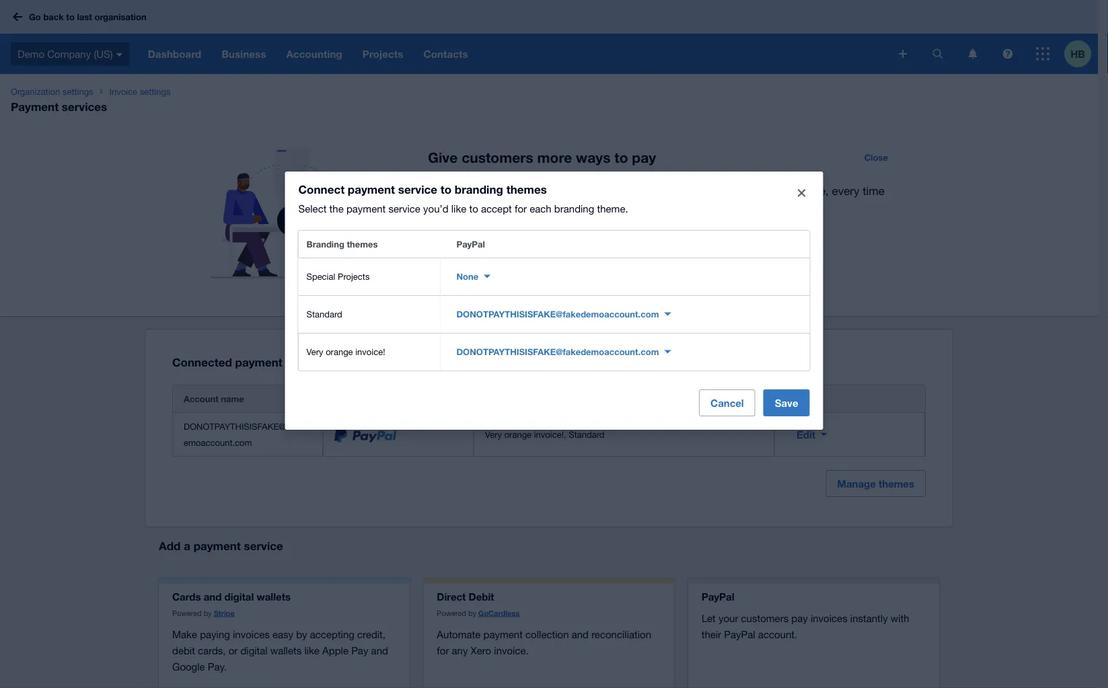 Task type: vqa. For each thing, say whether or not it's contained in the screenshot.
Categorise
no



Task type: locate. For each thing, give the bounding box(es) containing it.
customers
[[462, 149, 534, 166], [665, 184, 719, 198], [742, 613, 789, 625]]

1 vertical spatial donotpaythisisfake@fakedemoaccount.com
[[457, 347, 659, 357]]

credit,
[[357, 629, 386, 641]]

0 horizontal spatial close button
[[789, 180, 816, 207]]

pay
[[351, 645, 368, 657]]

your inside let your customers pay invoices instantly with their paypal account.
[[719, 613, 739, 625]]

pay up so
[[632, 149, 656, 166]]

watch video [1:52]
[[453, 269, 530, 279]]

edit
[[797, 429, 816, 441]]

0 horizontal spatial add
[[159, 539, 181, 553]]

emoaccount.com
[[184, 438, 252, 448]]

step-
[[460, 234, 487, 247]]

settings
[[63, 86, 93, 97], [140, 86, 171, 97]]

to up each
[[539, 184, 550, 198]]

and inside make paying invoices easy by accepting credit, debit cards, or digital wallets like apple pay and google pay.
[[371, 645, 388, 657]]

navigation
[[138, 34, 890, 74]]

by inside cards and digital wallets powered by stripe
[[204, 609, 212, 618]]

let
[[702, 613, 716, 625]]

can
[[722, 184, 741, 198]]

automate payment collection and reconciliation for any xero invoice.
[[437, 629, 652, 657]]

2 horizontal spatial by
[[468, 609, 477, 618]]

orange inside connected payment services element
[[505, 430, 532, 440]]

and right 'collection'
[[572, 629, 589, 641]]

or
[[229, 645, 238, 657]]

account name
[[184, 394, 244, 404]]

to left last
[[66, 12, 75, 22]]

1 horizontal spatial your
[[719, 613, 739, 625]]

xero right the any
[[471, 645, 492, 657]]

close button
[[857, 147, 897, 168], [789, 180, 816, 207]]

customers up 'payments'
[[462, 149, 534, 166]]

0 vertical spatial for
[[515, 203, 527, 214]]

by right easy
[[296, 629, 307, 641]]

1 vertical spatial services
[[286, 355, 331, 369]]

for inside connect payment service to branding themes select the payment service you'd like to accept for each branding theme.
[[515, 203, 527, 214]]

service up cards and digital wallets powered by stripe
[[244, 539, 283, 553]]

1 vertical spatial your
[[719, 613, 739, 625]]

services left invoice!
[[286, 355, 331, 369]]

none button
[[449, 266, 499, 287]]

2 powered from the left
[[437, 609, 466, 618]]

and inside automate payment collection and reconciliation for any xero invoice.
[[572, 629, 589, 641]]

to
[[66, 12, 75, 22], [615, 149, 628, 166], [441, 182, 452, 196], [539, 184, 550, 198], [469, 203, 478, 214], [554, 234, 564, 247]]

1 horizontal spatial branding
[[555, 203, 595, 214]]

like left apple
[[305, 645, 320, 657]]

themes up the projects
[[347, 239, 378, 249]]

orange left invoice!,
[[505, 430, 532, 440]]

close button right you
[[789, 180, 816, 207]]

2 vertical spatial invoices
[[233, 629, 270, 641]]

customers right so
[[665, 184, 719, 198]]

none
[[457, 271, 479, 282]]

0 horizontal spatial customers
[[462, 149, 534, 166]]

payments
[[486, 184, 536, 198]]

paypal up let
[[702, 591, 735, 603]]

invoices
[[605, 184, 647, 198], [811, 613, 848, 625], [233, 629, 270, 641]]

by-
[[487, 234, 504, 247]]

special projects
[[307, 271, 370, 282]]

time
[[863, 184, 885, 198]]

for left the any
[[437, 645, 449, 657]]

very left invoice!,
[[485, 430, 502, 440]]

1 vertical spatial xero
[[471, 645, 492, 657]]

0 horizontal spatial svg image
[[13, 12, 22, 21]]

1 vertical spatial invoices
[[811, 613, 848, 625]]

0 vertical spatial orange
[[326, 347, 353, 357]]

powered down "cards"
[[172, 609, 202, 618]]

very inside connected payment services element
[[485, 430, 502, 440]]

1 powered from the left
[[172, 609, 202, 618]]

your right let
[[719, 613, 739, 625]]

themes up as
[[507, 182, 547, 196]]

orange
[[326, 347, 353, 357], [505, 430, 532, 440]]

wallets inside make paying invoices easy by accepting credit, debit cards, or digital wallets like apple pay and google pay.
[[271, 645, 302, 657]]

for
[[515, 203, 527, 214], [437, 645, 449, 657]]

1 horizontal spatial very
[[485, 430, 502, 440]]

settings right invoice
[[140, 86, 171, 97]]

0 horizontal spatial your
[[553, 184, 575, 198]]

add inside add online payments to your xero invoices so customers can pay you on time, every time and get paid twice as fast.
[[428, 184, 449, 198]]

services
[[62, 100, 107, 113], [286, 355, 331, 369]]

wallets down easy
[[271, 645, 302, 657]]

1 vertical spatial service
[[389, 203, 421, 214]]

your
[[553, 184, 575, 198], [719, 613, 739, 625]]

and up stripe
[[204, 591, 222, 603]]

2 settings from the left
[[140, 86, 171, 97]]

accepting
[[310, 629, 355, 641]]

xero up 'theme.' on the top of page
[[578, 184, 602, 198]]

2 horizontal spatial customers
[[742, 613, 789, 625]]

to inside hb banner
[[66, 12, 75, 22]]

2 vertical spatial customers
[[742, 613, 789, 625]]

invoices left instantly on the right bottom of page
[[811, 613, 848, 625]]

video
[[482, 269, 504, 279]]

paypal left the by-
[[457, 239, 485, 249]]

the
[[330, 203, 344, 214]]

1 vertical spatial pay
[[744, 184, 763, 198]]

powered
[[172, 609, 202, 618], [437, 609, 466, 618]]

very left invoice!
[[307, 347, 323, 357]]

1 vertical spatial branding
[[555, 203, 595, 214]]

standard
[[307, 309, 342, 319], [569, 430, 605, 440]]

0 horizontal spatial xero
[[471, 645, 492, 657]]

1 vertical spatial wallets
[[271, 645, 302, 657]]

1 settings from the left
[[63, 86, 93, 97]]

0 vertical spatial invoices
[[605, 184, 647, 198]]

1 horizontal spatial close button
[[857, 147, 897, 168]]

0 vertical spatial standard
[[307, 309, 342, 319]]

themes inside button
[[879, 478, 915, 490]]

0 horizontal spatial standard
[[307, 309, 342, 319]]

payment up invoice. on the bottom left
[[484, 629, 523, 641]]

themes right manage
[[879, 478, 915, 490]]

very for very orange invoice!, standard
[[485, 430, 502, 440]]

0 horizontal spatial pay
[[632, 149, 656, 166]]

1 horizontal spatial invoices
[[605, 184, 647, 198]]

hb banner
[[0, 0, 1099, 74]]

1 vertical spatial very
[[485, 430, 502, 440]]

payment inside automate payment collection and reconciliation for any xero invoice.
[[484, 629, 523, 641]]

1 vertical spatial customers
[[665, 184, 719, 198]]

1 horizontal spatial themes
[[507, 182, 547, 196]]

1 vertical spatial like
[[305, 645, 320, 657]]

2 vertical spatial paypal
[[724, 629, 756, 641]]

service up you'd
[[398, 182, 438, 196]]

2 vertical spatial service
[[244, 539, 283, 553]]

paypal inside invoice theme data element
[[457, 239, 485, 249]]

payment
[[11, 100, 59, 113]]

like
[[452, 203, 467, 214], [305, 645, 320, 657]]

reconciliation
[[592, 629, 652, 641]]

to right get
[[469, 203, 478, 214]]

digital
[[225, 591, 254, 603], [241, 645, 268, 657]]

like down online
[[452, 203, 467, 214]]

1 horizontal spatial powered
[[437, 609, 466, 618]]

special
[[307, 271, 335, 282]]

0 vertical spatial pay
[[632, 149, 656, 166]]

0 vertical spatial your
[[553, 184, 575, 198]]

1 horizontal spatial like
[[452, 203, 467, 214]]

1 horizontal spatial add
[[428, 184, 449, 198]]

2 donotpaythisisfake@fakedemoaccount.com from the top
[[457, 347, 659, 357]]

orange left invoice!
[[326, 347, 353, 357]]

instantly
[[851, 613, 888, 625]]

demo
[[18, 48, 44, 60]]

1 horizontal spatial services
[[286, 355, 331, 369]]

0 horizontal spatial for
[[437, 645, 449, 657]]

1 horizontal spatial orange
[[505, 430, 532, 440]]

close
[[865, 152, 889, 163]]

paypal
[[457, 239, 485, 249], [702, 591, 735, 603], [724, 629, 756, 641]]

2 horizontal spatial invoices
[[811, 613, 848, 625]]

1 vertical spatial for
[[437, 645, 449, 657]]

with
[[891, 613, 910, 625]]

settings for organization settings
[[63, 86, 93, 97]]

0 horizontal spatial like
[[305, 645, 320, 657]]

digital up stripe
[[225, 591, 254, 603]]

branding themes
[[307, 239, 378, 249]]

very orange invoice!, standard
[[485, 430, 605, 440]]

0 vertical spatial very
[[307, 347, 323, 357]]

1 vertical spatial orange
[[505, 430, 532, 440]]

like inside make paying invoices easy by accepting credit, debit cards, or digital wallets like apple pay and google pay.
[[305, 645, 320, 657]]

settings for invoice settings
[[140, 86, 171, 97]]

powered inside cards and digital wallets powered by stripe
[[172, 609, 202, 618]]

pay inside let your customers pay invoices instantly with their paypal account.
[[792, 613, 808, 625]]

settings up payment services
[[63, 86, 93, 97]]

back
[[43, 12, 64, 22]]

1 horizontal spatial for
[[515, 203, 527, 214]]

1 horizontal spatial xero
[[578, 184, 602, 198]]

1 vertical spatial add
[[159, 539, 181, 553]]

standard down special
[[307, 309, 342, 319]]

0 horizontal spatial very
[[307, 347, 323, 357]]

to inside add online payments to your xero invoices so customers can pay you on time, every time and get paid twice as fast.
[[539, 184, 550, 198]]

payment
[[348, 182, 395, 196], [347, 203, 386, 214], [235, 355, 283, 369], [194, 539, 241, 553], [484, 629, 523, 641]]

invoices up 'theme.' on the top of page
[[605, 184, 647, 198]]

payment right the
[[347, 203, 386, 214]]

0 horizontal spatial services
[[62, 100, 107, 113]]

fast.
[[541, 203, 563, 216]]

0 vertical spatial close button
[[857, 147, 897, 168]]

1 vertical spatial donotpaythisisfake@fakedemoaccount.com button
[[449, 341, 679, 363]]

1 horizontal spatial customers
[[665, 184, 719, 198]]

gocardless
[[479, 609, 520, 618]]

very orange invoice!
[[307, 347, 385, 357]]

branding
[[455, 182, 503, 196], [555, 203, 595, 214]]

by left stripe link
[[204, 609, 212, 618]]

0 vertical spatial branding
[[455, 182, 503, 196]]

stripe link
[[214, 609, 235, 618]]

1 horizontal spatial pay
[[744, 184, 763, 198]]

donotpaythisisfake@fakedemoaccount.com button
[[449, 304, 679, 325], [449, 341, 679, 363]]

cancel
[[711, 397, 744, 409]]

add for add online payments to your xero invoices so customers can pay you on time, every time and get paid twice as fast.
[[428, 184, 449, 198]]

branding up paid
[[455, 182, 503, 196]]

save button
[[764, 390, 810, 417]]

0 horizontal spatial by
[[204, 609, 212, 618]]

0 vertical spatial wallets
[[257, 591, 291, 603]]

(us)
[[94, 48, 113, 60]]

digital inside make paying invoices easy by accepting credit, debit cards, or digital wallets like apple pay and google pay.
[[241, 645, 268, 657]]

0 vertical spatial donotpaythisisfake@fakedemoaccount.com button
[[449, 304, 679, 325]]

donotpaythisisfake@fakedemoaccount.com for standard
[[457, 309, 659, 319]]

how
[[529, 234, 551, 247]]

ways
[[576, 149, 611, 166]]

by
[[204, 609, 212, 618], [468, 609, 477, 618], [296, 629, 307, 641]]

debit
[[172, 645, 195, 657]]

and inside cards and digital wallets powered by stripe
[[204, 591, 222, 603]]

your inside add online payments to your xero invoices so customers can pay you on time, every time and get paid twice as fast.
[[553, 184, 575, 198]]

invoices up or
[[233, 629, 270, 641]]

1 donotpaythisisfake@fakedemoaccount.com button from the top
[[449, 304, 679, 325]]

0 vertical spatial xero
[[578, 184, 602, 198]]

branding right each
[[555, 203, 595, 214]]

payment up name
[[235, 355, 283, 369]]

1 vertical spatial standard
[[569, 430, 605, 440]]

pay right the can
[[744, 184, 763, 198]]

1 horizontal spatial by
[[296, 629, 307, 641]]

2 vertical spatial themes
[[879, 478, 915, 490]]

wallets up easy
[[257, 591, 291, 603]]

your up fast. at the top
[[553, 184, 575, 198]]

pay up the account.
[[792, 613, 808, 625]]

2 horizontal spatial themes
[[879, 478, 915, 490]]

0 horizontal spatial powered
[[172, 609, 202, 618]]

pay.
[[208, 661, 227, 673]]

for left each
[[515, 203, 527, 214]]

close image
[[798, 189, 806, 197]]

services down the organization settings link
[[62, 100, 107, 113]]

svg image inside go back to last organisation link
[[13, 12, 22, 21]]

0 vertical spatial paypal
[[457, 239, 485, 249]]

by down the debit
[[468, 609, 477, 618]]

0 horizontal spatial settings
[[63, 86, 93, 97]]

0 vertical spatial customers
[[462, 149, 534, 166]]

svg image
[[13, 12, 22, 21], [933, 49, 943, 59], [1003, 49, 1013, 59]]

0 vertical spatial add
[[428, 184, 449, 198]]

payment for connected payment services
[[235, 355, 283, 369]]

very inside invoice theme data element
[[307, 347, 323, 357]]

0 vertical spatial donotpaythisisfake@fakedemoaccount.com
[[457, 309, 659, 319]]

watch video [1:52] image
[[159, 147, 428, 295]]

0 vertical spatial themes
[[507, 182, 547, 196]]

themes inside invoice theme data element
[[347, 239, 378, 249]]

themes inside connect payment service to branding themes select the payment service you'd like to accept for each branding theme.
[[507, 182, 547, 196]]

invoices inside let your customers pay invoices instantly with their paypal account.
[[811, 613, 848, 625]]

1 horizontal spatial settings
[[140, 86, 171, 97]]

0 horizontal spatial orange
[[326, 347, 353, 357]]

1 donotpaythisisfake@fakedemoaccount.com from the top
[[457, 309, 659, 319]]

standard right invoice!,
[[569, 430, 605, 440]]

payment for automate payment collection and reconciliation for any xero invoice.
[[484, 629, 523, 641]]

svg image
[[1037, 47, 1050, 61], [969, 49, 978, 59], [899, 50, 907, 58], [116, 53, 123, 56]]

connect payment service to branding themes dialog
[[285, 172, 824, 430]]

1 horizontal spatial standard
[[569, 430, 605, 440]]

0 horizontal spatial themes
[[347, 239, 378, 249]]

orange inside invoice theme data element
[[326, 347, 353, 357]]

and down credit,
[[371, 645, 388, 657]]

add up you'd
[[428, 184, 449, 198]]

2 vertical spatial pay
[[792, 613, 808, 625]]

wallets
[[257, 591, 291, 603], [271, 645, 302, 657]]

invoice theme data element
[[299, 231, 810, 371]]

paypal right their
[[724, 629, 756, 641]]

1 vertical spatial digital
[[241, 645, 268, 657]]

donotpaythisisfake@faked emoaccount.com
[[184, 421, 308, 448]]

customers up the account.
[[742, 613, 789, 625]]

add left a
[[159, 539, 181, 553]]

close button up time
[[857, 147, 897, 168]]

go
[[29, 12, 41, 22]]

service left you'd
[[389, 203, 421, 214]]

0 vertical spatial digital
[[225, 591, 254, 603]]

organization settings
[[11, 86, 93, 97]]

payment right a
[[194, 539, 241, 553]]

powered down direct
[[437, 609, 466, 618]]

wallets inside cards and digital wallets powered by stripe
[[257, 591, 291, 603]]

make
[[172, 629, 197, 641]]

2 donotpaythisisfake@fakedemoaccount.com button from the top
[[449, 341, 679, 363]]

donotpaythisisfake@fakedemoaccount.com button for very orange invoice!
[[449, 341, 679, 363]]

and left get
[[428, 203, 447, 216]]

direct
[[437, 591, 466, 603]]

2 horizontal spatial pay
[[792, 613, 808, 625]]

demo company (us)
[[18, 48, 113, 60]]

digital right or
[[241, 645, 268, 657]]

1 vertical spatial themes
[[347, 239, 378, 249]]

0 vertical spatial like
[[452, 203, 467, 214]]

0 horizontal spatial invoices
[[233, 629, 270, 641]]

payment right the connect
[[348, 182, 395, 196]]



Task type: describe. For each thing, give the bounding box(es) containing it.
demo company (us) button
[[0, 34, 138, 74]]

connected payment services element
[[172, 385, 926, 457]]

orange for invoice!
[[326, 347, 353, 357]]

payment for connect payment service to branding themes select the payment service you'd like to accept for each branding theme.
[[348, 182, 395, 196]]

theme.
[[597, 203, 628, 214]]

name
[[221, 394, 244, 404]]

cards and digital wallets powered by stripe
[[172, 591, 291, 618]]

each
[[530, 203, 552, 214]]

like inside connect payment service to branding themes select the payment service you'd like to accept for each branding theme.
[[452, 203, 467, 214]]

1 vertical spatial paypal
[[702, 591, 735, 603]]

debit
[[469, 591, 494, 603]]

0 horizontal spatial branding
[[455, 182, 503, 196]]

2 horizontal spatial svg image
[[1003, 49, 1013, 59]]

1 horizontal spatial svg image
[[933, 49, 943, 59]]

connect
[[299, 182, 345, 196]]

time,
[[804, 184, 829, 198]]

on
[[788, 184, 801, 198]]

invoice!,
[[534, 430, 567, 440]]

donotpaythisisfake@fakedemoaccount.com button for standard
[[449, 304, 679, 325]]

google
[[172, 661, 205, 673]]

learn step-by-step how to
[[428, 234, 564, 247]]

standard inside invoice theme data element
[[307, 309, 342, 319]]

themes for manage themes
[[879, 478, 915, 490]]

step
[[504, 234, 526, 247]]

very for very orange invoice!
[[307, 347, 323, 357]]

direct debit powered by gocardless
[[437, 591, 520, 618]]

paypal logo image
[[335, 428, 397, 443]]

select
[[299, 203, 327, 214]]

pay inside add online payments to your xero invoices so customers can pay you on time, every time and get paid twice as fast.
[[744, 184, 763, 198]]

0 vertical spatial service
[[398, 182, 438, 196]]

add a payment service
[[159, 539, 283, 553]]

xero inside add online payments to your xero invoices so customers can pay you on time, every time and get paid twice as fast.
[[578, 184, 602, 198]]

you'd
[[423, 203, 449, 214]]

connected payment services
[[172, 355, 331, 369]]

organization
[[11, 86, 60, 97]]

by inside direct debit powered by gocardless
[[468, 609, 477, 618]]

digital inside cards and digital wallets powered by stripe
[[225, 591, 254, 603]]

add for add a payment service
[[159, 539, 181, 553]]

hb button
[[1065, 34, 1099, 74]]

last
[[77, 12, 92, 22]]

twice
[[496, 203, 523, 216]]

payment services
[[11, 100, 107, 113]]

manage
[[838, 478, 876, 490]]

get
[[451, 203, 467, 216]]

any
[[452, 645, 468, 657]]

customers inside add online payments to your xero invoices so customers can pay you on time, every time and get paid twice as fast.
[[665, 184, 719, 198]]

to right ways
[[615, 149, 628, 166]]

add online payments to your xero invoices so customers can pay you on time, every time and get paid twice as fast.
[[428, 184, 885, 216]]

organisation
[[95, 12, 146, 22]]

manage themes button
[[826, 471, 926, 498]]

1 vertical spatial close button
[[789, 180, 816, 207]]

invoice
[[109, 86, 137, 97]]

stripe
[[214, 609, 235, 618]]

connected
[[172, 355, 232, 369]]

give
[[428, 149, 458, 166]]

invoice!
[[356, 347, 385, 357]]

standard inside connected payment services element
[[569, 430, 605, 440]]

close button containing close
[[857, 147, 897, 168]]

a
[[184, 539, 190, 553]]

account
[[184, 394, 219, 404]]

paying
[[200, 629, 230, 641]]

paypal inside let your customers pay invoices instantly with their paypal account.
[[724, 629, 756, 641]]

edit button
[[786, 421, 839, 448]]

accept
[[481, 203, 512, 214]]

connect payment service to branding themes select the payment service you'd like to accept for each branding theme.
[[299, 182, 628, 214]]

their
[[702, 629, 722, 641]]

hb
[[1071, 48, 1086, 60]]

for inside automate payment collection and reconciliation for any xero invoice.
[[437, 645, 449, 657]]

to right how
[[554, 234, 564, 247]]

invoices inside add online payments to your xero invoices so customers can pay you on time, every time and get paid twice as fast.
[[605, 184, 647, 198]]

organization settings link
[[5, 85, 99, 98]]

invoice settings
[[109, 86, 171, 97]]

manage themes
[[838, 478, 915, 490]]

go back to last organisation
[[29, 12, 146, 22]]

apple
[[322, 645, 349, 657]]

company
[[47, 48, 91, 60]]

customers inside let your customers pay invoices instantly with their paypal account.
[[742, 613, 789, 625]]

paid
[[470, 203, 492, 216]]

invoice settings link
[[104, 85, 176, 98]]

every
[[832, 184, 860, 198]]

watch
[[453, 269, 479, 279]]

orange for invoice!,
[[505, 430, 532, 440]]

gocardless link
[[479, 609, 520, 618]]

go back to last organisation link
[[8, 5, 155, 29]]

[1:52]
[[507, 269, 530, 279]]

powered inside direct debit powered by gocardless
[[437, 609, 466, 618]]

themes for branding themes
[[347, 239, 378, 249]]

donotpaythisisfake@fakedemoaccount.com for very orange invoice!
[[457, 347, 659, 357]]

to left online
[[441, 182, 452, 196]]

svg image inside demo company (us) popup button
[[116, 53, 123, 56]]

easy
[[273, 629, 294, 641]]

cards,
[[198, 645, 226, 657]]

save
[[775, 397, 799, 409]]

and inside add online payments to your xero invoices so customers can pay you on time, every time and get paid twice as fast.
[[428, 203, 447, 216]]

0 vertical spatial services
[[62, 100, 107, 113]]

cards
[[172, 591, 201, 603]]

xero inside automate payment collection and reconciliation for any xero invoice.
[[471, 645, 492, 657]]

invoice.
[[494, 645, 529, 657]]

online
[[452, 184, 483, 198]]

you
[[766, 184, 785, 198]]

make paying invoices easy by accepting credit, debit cards, or digital wallets like apple pay and google pay.
[[172, 629, 388, 673]]

branding
[[307, 239, 345, 249]]

cancel button
[[699, 390, 756, 417]]

invoices inside make paying invoices easy by accepting credit, debit cards, or digital wallets like apple pay and google pay.
[[233, 629, 270, 641]]

account.
[[759, 629, 798, 641]]

navigation inside hb banner
[[138, 34, 890, 74]]

as
[[526, 203, 538, 216]]

projects
[[338, 271, 370, 282]]

let your customers pay invoices instantly with their paypal account.
[[702, 613, 910, 641]]

by inside make paying invoices easy by accepting credit, debit cards, or digital wallets like apple pay and google pay.
[[296, 629, 307, 641]]

give customers more ways to pay
[[428, 149, 656, 166]]



